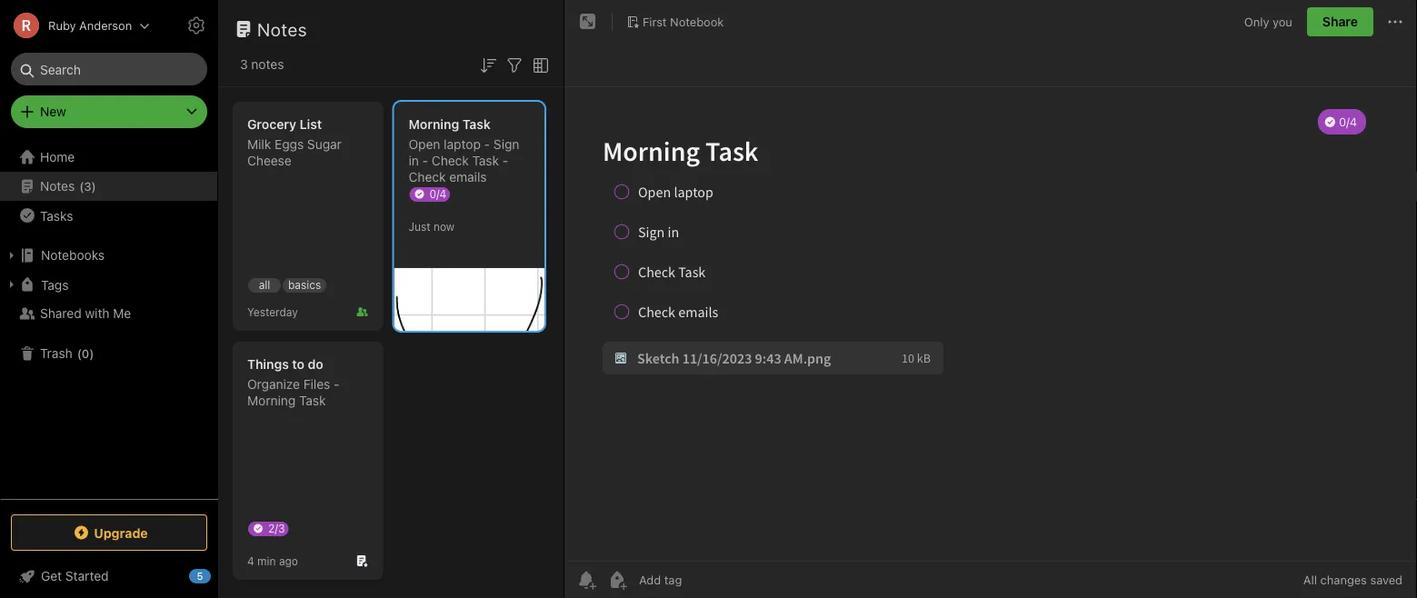 Task type: vqa. For each thing, say whether or not it's contained in the screenshot.
Scratch
no



Task type: describe. For each thing, give the bounding box(es) containing it.
things
[[247, 357, 289, 372]]

trash ( 0 )
[[40, 346, 94, 361]]

- right in
[[423, 153, 428, 168]]

Sort options field
[[477, 53, 499, 76]]

notes
[[251, 57, 284, 72]]

4 min ago
[[247, 555, 298, 568]]

add tag image
[[607, 569, 628, 591]]

min
[[257, 555, 276, 568]]

expand note image
[[578, 11, 599, 33]]

to
[[292, 357, 305, 372]]

tasks button
[[0, 201, 217, 230]]

list
[[300, 117, 322, 132]]

) for trash
[[89, 347, 94, 360]]

upgrade button
[[11, 515, 207, 551]]

( for trash
[[77, 347, 82, 360]]

morning task open laptop - sign in - check task - check emails
[[409, 117, 520, 185]]

organize
[[247, 377, 300, 392]]

notes for notes ( 3 )
[[40, 179, 75, 194]]

share button
[[1308, 7, 1374, 36]]

cheese
[[247, 153, 292, 168]]

all
[[259, 279, 270, 292]]

3 inside 'notes ( 3 )'
[[84, 179, 92, 193]]

tasks
[[40, 208, 73, 223]]

files
[[304, 377, 330, 392]]

morning inside things to do organize files - morning task
[[247, 393, 296, 408]]

in
[[409, 153, 419, 168]]

sign
[[494, 137, 520, 152]]

add filters image
[[504, 54, 526, 76]]

4
[[247, 555, 254, 568]]

first
[[643, 15, 667, 28]]

shared with me link
[[0, 299, 217, 328]]

saved
[[1371, 573, 1403, 587]]

tags
[[41, 277, 69, 292]]

yesterday
[[247, 306, 298, 318]]

changes
[[1321, 573, 1368, 587]]

only
[[1245, 15, 1270, 28]]

ruby anderson
[[48, 19, 132, 32]]

) for notes
[[92, 179, 96, 193]]

Add tag field
[[638, 573, 774, 588]]

sugar
[[307, 137, 342, 152]]

new
[[40, 104, 66, 119]]

- down sign
[[503, 153, 509, 168]]

things to do organize files - morning task
[[247, 357, 340, 408]]

More actions field
[[1385, 7, 1407, 36]]

laptop
[[444, 137, 481, 152]]

0 vertical spatial task
[[463, 117, 491, 132]]

grocery
[[247, 117, 297, 132]]

you
[[1273, 15, 1293, 28]]



Task type: locate. For each thing, give the bounding box(es) containing it.
settings image
[[186, 15, 207, 36]]

check
[[432, 153, 469, 168], [409, 170, 446, 185]]

just now
[[409, 220, 455, 233]]

all changes saved
[[1304, 573, 1403, 587]]

) inside 'notes ( 3 )'
[[92, 179, 96, 193]]

( right trash
[[77, 347, 82, 360]]

0
[[82, 347, 89, 360]]

3
[[240, 57, 248, 72], [84, 179, 92, 193]]

- inside things to do organize files - morning task
[[334, 377, 340, 392]]

morning inside 'morning task open laptop - sign in - check task - check emails'
[[409, 117, 459, 132]]

-
[[484, 137, 490, 152], [423, 153, 428, 168], [503, 153, 509, 168], [334, 377, 340, 392]]

upgrade
[[94, 525, 148, 540]]

tree containing home
[[0, 143, 218, 498]]

morning
[[409, 117, 459, 132], [247, 393, 296, 408]]

task
[[463, 117, 491, 132], [473, 153, 499, 168], [299, 393, 326, 408]]

shared
[[40, 306, 82, 321]]

( down home link
[[79, 179, 84, 193]]

task up emails
[[473, 153, 499, 168]]

Account field
[[0, 7, 150, 44]]

) down home link
[[92, 179, 96, 193]]

notes up notes
[[257, 18, 307, 40]]

add a reminder image
[[576, 569, 598, 591]]

- left sign
[[484, 137, 490, 152]]

check down the 'laptop'
[[432, 153, 469, 168]]

0 vertical spatial (
[[79, 179, 84, 193]]

1 vertical spatial (
[[77, 347, 82, 360]]

2/3
[[268, 522, 285, 535]]

0 horizontal spatial 3
[[84, 179, 92, 193]]

share
[[1323, 14, 1359, 29]]

trash
[[40, 346, 73, 361]]

0 vertical spatial morning
[[409, 117, 459, 132]]

more actions image
[[1385, 11, 1407, 33]]

grocery list milk eggs sugar cheese
[[247, 117, 342, 168]]

notes inside tree
[[40, 179, 75, 194]]

check up 0/4
[[409, 170, 446, 185]]

task inside things to do organize files - morning task
[[299, 393, 326, 408]]

) right trash
[[89, 347, 94, 360]]

notes for notes
[[257, 18, 307, 40]]

3 notes
[[240, 57, 284, 72]]

morning up open
[[409, 117, 459, 132]]

home link
[[0, 143, 218, 172]]

1 vertical spatial 3
[[84, 179, 92, 193]]

5
[[197, 571, 203, 583]]

2 vertical spatial task
[[299, 393, 326, 408]]

( for notes
[[79, 179, 84, 193]]

with
[[85, 306, 110, 321]]

- right files
[[334, 377, 340, 392]]

0 vertical spatial notes
[[257, 18, 307, 40]]

me
[[113, 306, 131, 321]]

eggs
[[275, 137, 304, 152]]

View options field
[[526, 53, 552, 76]]

1 horizontal spatial 3
[[240, 57, 248, 72]]

open
[[409, 137, 441, 152]]

( inside 'notes ( 3 )'
[[79, 179, 84, 193]]

click to collapse image
[[211, 565, 225, 587]]

) inside trash ( 0 )
[[89, 347, 94, 360]]

all
[[1304, 573, 1318, 587]]

0/4
[[430, 187, 447, 200]]

tags button
[[0, 270, 217, 299]]

3 down home link
[[84, 179, 92, 193]]

emails
[[450, 170, 487, 185]]

0 vertical spatial 3
[[240, 57, 248, 72]]

tree
[[0, 143, 218, 498]]

home
[[40, 150, 75, 165]]

just
[[409, 220, 431, 233]]

3 left notes
[[240, 57, 248, 72]]

first notebook
[[643, 15, 724, 28]]

1 vertical spatial )
[[89, 347, 94, 360]]

task up the 'laptop'
[[463, 117, 491, 132]]

ago
[[279, 555, 298, 568]]

1 vertical spatial check
[[409, 170, 446, 185]]

shared with me
[[40, 306, 131, 321]]

expand tags image
[[5, 277, 19, 292]]

notes ( 3 )
[[40, 179, 96, 194]]

expand notebooks image
[[5, 248, 19, 263]]

(
[[79, 179, 84, 193], [77, 347, 82, 360]]

get
[[41, 569, 62, 584]]

)
[[92, 179, 96, 193], [89, 347, 94, 360]]

1 horizontal spatial notes
[[257, 18, 307, 40]]

1 horizontal spatial morning
[[409, 117, 459, 132]]

Help and Learning task checklist field
[[0, 562, 218, 591]]

new button
[[11, 95, 207, 128]]

milk
[[247, 137, 271, 152]]

ruby
[[48, 19, 76, 32]]

1 vertical spatial notes
[[40, 179, 75, 194]]

notes down home
[[40, 179, 75, 194]]

basics
[[288, 279, 321, 292]]

only you
[[1245, 15, 1293, 28]]

1 vertical spatial morning
[[247, 393, 296, 408]]

note window element
[[565, 0, 1418, 598]]

1 vertical spatial task
[[473, 153, 499, 168]]

now
[[434, 220, 455, 233]]

None search field
[[24, 53, 195, 85]]

0 vertical spatial check
[[432, 153, 469, 168]]

notebooks
[[41, 248, 105, 263]]

notes
[[257, 18, 307, 40], [40, 179, 75, 194]]

0 horizontal spatial notes
[[40, 179, 75, 194]]

notebooks link
[[0, 241, 217, 270]]

first notebook button
[[620, 9, 731, 35]]

do
[[308, 357, 324, 372]]

0 horizontal spatial morning
[[247, 393, 296, 408]]

morning down organize
[[247, 393, 296, 408]]

started
[[65, 569, 109, 584]]

thumbnail image
[[394, 268, 545, 331]]

anderson
[[79, 19, 132, 32]]

Add filters field
[[504, 53, 526, 76]]

task down files
[[299, 393, 326, 408]]

( inside trash ( 0 )
[[77, 347, 82, 360]]

Search text field
[[24, 53, 195, 85]]

Note Editor text field
[[565, 87, 1418, 561]]

get started
[[41, 569, 109, 584]]

notebook
[[670, 15, 724, 28]]

0 vertical spatial )
[[92, 179, 96, 193]]



